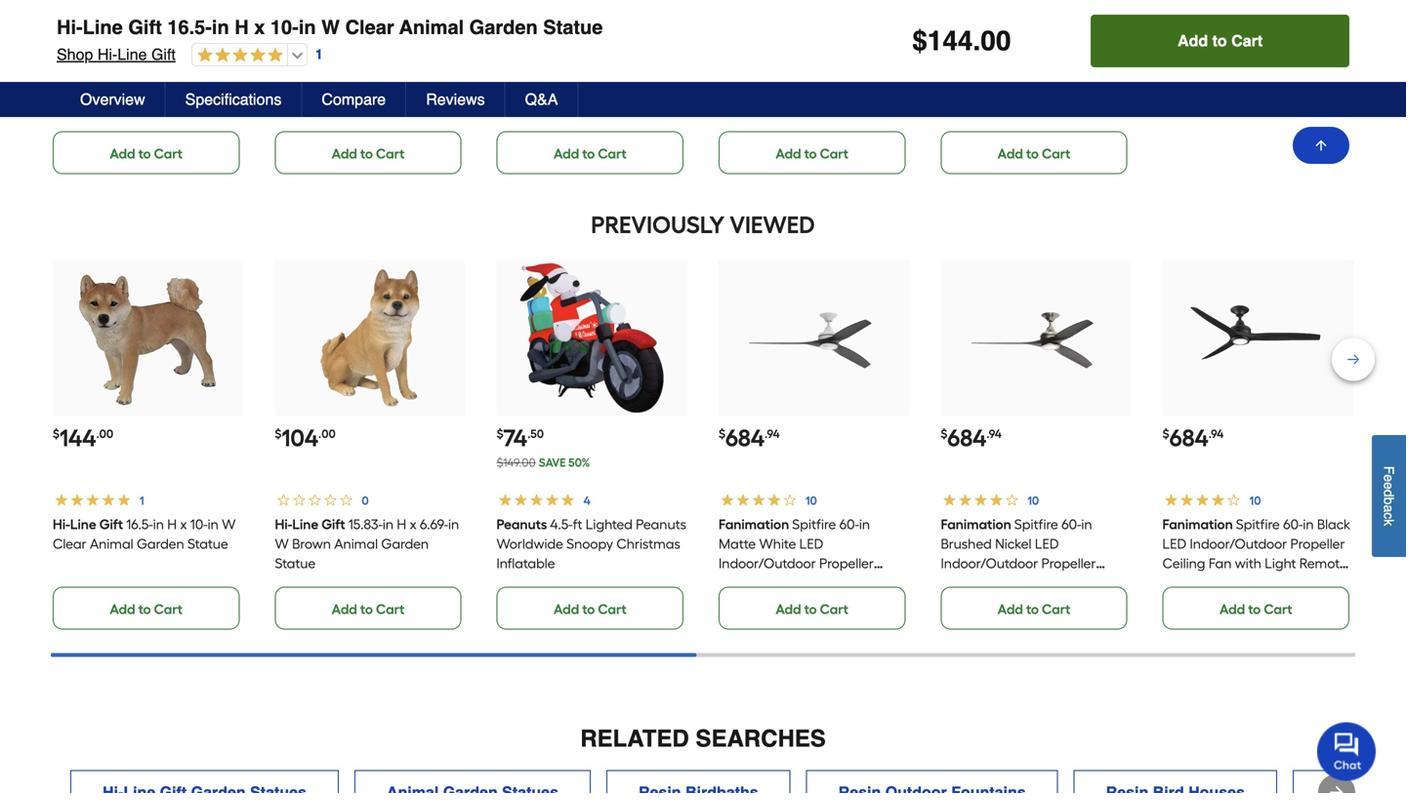 Task type: locate. For each thing, give the bounding box(es) containing it.
fan for spitfire 60-in matte white led indoor/outdoor propeller ceiling fan with light remote (3-blade)
[[765, 575, 788, 592]]

light inside spitfire 60-in matte white led indoor/outdoor propeller ceiling fan with light remote (3-blade)
[[821, 575, 852, 592]]

684 list item
[[719, 260, 909, 630], [941, 260, 1131, 630], [1163, 260, 1353, 630]]

in inside spitfire 60-in matte white led indoor/outdoor propeller ceiling fan with light remote (3-blade)
[[859, 517, 870, 533]]

2 horizontal spatial statue
[[543, 16, 603, 39]]

0 horizontal spatial stake
[[177, 80, 211, 97]]

spitfire up "nickel"
[[1014, 517, 1058, 533]]

hi- inside 104 list item
[[275, 517, 292, 533]]

spitfire left black
[[1236, 517, 1280, 533]]

add to cart link inside 144 list item
[[53, 587, 240, 630]]

blade) for spitfire 60-in matte white led indoor/outdoor propeller ceiling fan with light remote (3-blade)
[[734, 595, 774, 611]]

1 horizontal spatial peanuts
[[636, 517, 687, 533]]

1 horizontal spatial solar
[[535, 80, 567, 97]]

animal inside 16.5-in h x 10-in w clear animal garden statue
[[90, 536, 133, 553]]

1 horizontal spatial ceiling
[[941, 575, 984, 592]]

clear inside ice 10-lb clear landscape glass
[[859, 61, 893, 77]]

0 horizontal spatial $ 684 .94
[[719, 424, 780, 453]]

0 horizontal spatial 684
[[725, 424, 765, 453]]

cart
[[1231, 32, 1263, 50], [154, 145, 183, 162], [376, 145, 405, 162], [598, 145, 627, 162], [820, 145, 848, 162], [1042, 145, 1070, 162], [154, 601, 183, 618], [376, 601, 405, 618], [598, 601, 627, 618], [820, 601, 848, 618], [1042, 601, 1070, 618], [1264, 601, 1292, 618]]

2 ice 10-lb clear landscape glass link from the top
[[719, 61, 893, 97]]

60- inside spitfire 60-in black led indoor/outdoor propeller ceiling fan with light remote (3-blade)
[[1283, 517, 1303, 533]]

0 horizontal spatial fan
[[765, 575, 788, 592]]

indoor/outdoor inside 'spitfire 60-in brushed nickel led indoor/outdoor propeller ceiling fan with light remote (3-blade)'
[[941, 556, 1038, 572]]

peanuts inside "4.5-ft lighted peanuts worldwide snoopy christmas inflatable"
[[636, 517, 687, 533]]

3 led from the left
[[1163, 536, 1187, 553]]

previously
[[591, 211, 725, 239]]

$ 684 .94 for spitfire 60-in matte white led indoor/outdoor propeller ceiling fan with light remote (3-blade)
[[719, 424, 780, 453]]

684
[[725, 424, 765, 453], [947, 424, 987, 453], [1169, 424, 1209, 453]]

x for 104
[[410, 517, 416, 533]]

add inside 104 list item
[[332, 601, 357, 618]]

74 list item
[[497, 260, 687, 630]]

1 .94 from the left
[[765, 427, 780, 441]]

.
[[973, 25, 981, 57]]

4 list item from the left
[[719, 0, 909, 174]]

statue for 144
[[188, 536, 228, 553]]

0 horizontal spatial 60-
[[839, 517, 859, 533]]

fan inside spitfire 60-in matte white led indoor/outdoor propeller ceiling fan with light remote (3-blade)
[[765, 575, 788, 592]]

3 684 from the left
[[1169, 424, 1209, 453]]

16.5-
[[167, 16, 212, 39], [126, 517, 153, 533]]

fanimation for nickel
[[941, 517, 1011, 533]]

animal inside '15.83-in h x 6.69-in w brown animal garden statue'
[[334, 536, 378, 553]]

1 horizontal spatial .94
[[987, 427, 1002, 441]]

1 horizontal spatial fan
[[987, 575, 1010, 592]]

add inside 144 list item
[[110, 601, 135, 618]]

$ for spitfire 60-in black led indoor/outdoor propeller ceiling fan with light remote (3-blade)
[[1163, 427, 1169, 441]]

0 horizontal spatial ceiling
[[719, 575, 762, 592]]

1 horizontal spatial metal
[[497, 80, 532, 97]]

stake down yellow
[[177, 80, 211, 97]]

.94 for spitfire 60-in brushed nickel led indoor/outdoor propeller ceiling fan with light remote (3-blade)
[[987, 427, 1002, 441]]

gift for 16.4-in yellow metal solar garden stake
[[99, 61, 123, 77]]

h for 15.83-in h x 6.69-in w brown animal garden statue
[[397, 517, 406, 533]]

144 inside list item
[[60, 424, 96, 453]]

hi- up brown
[[275, 517, 292, 533]]

(3- inside spitfire 60-in matte white led indoor/outdoor propeller ceiling fan with light remote (3-blade)
[[719, 595, 734, 611]]

0 horizontal spatial solar
[[91, 80, 123, 97]]

2 horizontal spatial x
[[410, 517, 416, 533]]

spitfire inside spitfire 60-in matte white led indoor/outdoor propeller ceiling fan with light remote (3-blade)
[[792, 517, 836, 533]]

2 horizontal spatial 10-
[[827, 61, 844, 77]]

1 stake from the left
[[177, 80, 211, 97]]

1 horizontal spatial stake
[[976, 80, 1010, 97]]

144
[[927, 25, 973, 57], [60, 424, 96, 453]]

compare button
[[302, 82, 406, 117]]

animal
[[399, 16, 464, 39], [90, 536, 133, 553], [334, 536, 378, 553]]

0 vertical spatial 16.5-
[[167, 16, 212, 39]]

in inside 39.25-in clear plastic solar stake
[[1020, 61, 1031, 77]]

hi- for 15.83-in h x 6.69-in w brown animal garden statue
[[275, 517, 292, 533]]

solar
[[91, 80, 123, 97], [535, 80, 567, 97], [941, 80, 973, 97]]

gift inside 144 list item
[[99, 517, 123, 533]]

metal right the reviews
[[497, 80, 532, 97]]

led inside spitfire 60-in matte white led indoor/outdoor propeller ceiling fan with light remote (3-blade)
[[799, 536, 823, 553]]

solar for 16.4-in yellow metal solar garden stake
[[91, 80, 123, 97]]

hi-line gift up brown
[[275, 517, 345, 533]]

10-
[[270, 16, 299, 39], [827, 61, 844, 77], [190, 517, 208, 533]]

1 horizontal spatial 684 list item
[[941, 260, 1131, 630]]

hi- inside 144 list item
[[53, 517, 70, 533]]

6-
[[590, 61, 602, 77]]

2 60- from the left
[[1061, 517, 1081, 533]]

1 6-in h clear metal solar birdbath link from the top
[[497, 0, 687, 118]]

1 horizontal spatial led
[[1035, 536, 1059, 553]]

h inside 6-in h clear metal solar birdbath
[[616, 61, 626, 77]]

0 horizontal spatial 144
[[60, 424, 96, 453]]

0 horizontal spatial spitfire
[[792, 517, 836, 533]]

clear inside 6-in h clear metal solar birdbath
[[629, 61, 663, 77]]

6-in h clear metal solar birdbath link inside list item
[[497, 61, 663, 97]]

3 solar from the left
[[941, 80, 973, 97]]

list item
[[53, 0, 243, 174], [275, 0, 465, 174], [497, 0, 687, 174], [719, 0, 909, 174], [941, 0, 1131, 174]]

statue
[[543, 16, 603, 39], [188, 536, 228, 553], [275, 556, 315, 572]]

2 6-in h clear metal solar birdbath link from the top
[[497, 61, 663, 97]]

0 horizontal spatial (3-
[[719, 595, 734, 611]]

2 horizontal spatial remote
[[1300, 556, 1347, 572]]

fan
[[1209, 556, 1232, 572], [765, 575, 788, 592], [987, 575, 1010, 592]]

0 horizontal spatial with
[[791, 575, 818, 592]]

e
[[1381, 475, 1397, 482], [1381, 482, 1397, 490]]

1 led from the left
[[799, 536, 823, 553]]

3 list item from the left
[[497, 0, 687, 174]]

line
[[83, 16, 123, 39], [117, 45, 147, 63], [70, 61, 96, 77], [70, 517, 96, 533], [292, 517, 318, 533]]

0 horizontal spatial 10-
[[190, 517, 208, 533]]

cart inside 74 list item
[[598, 601, 627, 618]]

spitfire for nickel
[[1014, 517, 1058, 533]]

2 horizontal spatial $ 684 .94
[[1163, 424, 1224, 453]]

0 horizontal spatial statue
[[188, 536, 228, 553]]

2 vertical spatial w
[[275, 536, 289, 553]]

2 led from the left
[[1035, 536, 1059, 553]]

solar down the '$ 144 . 00'
[[941, 80, 973, 97]]

0 horizontal spatial blade)
[[734, 595, 774, 611]]

5 list item from the left
[[941, 0, 1131, 174]]

1 60- from the left
[[839, 517, 859, 533]]

104
[[282, 424, 318, 453]]

2 spitfire from the left
[[1014, 517, 1058, 533]]

1 horizontal spatial remote
[[1078, 575, 1125, 592]]

1 horizontal spatial spitfire
[[1014, 517, 1058, 533]]

hi- right the "shop"
[[97, 45, 117, 63]]

10- inside 16.5-in h x 10-in w clear animal garden statue
[[190, 517, 208, 533]]

solar for 39.25-in clear plastic solar stake
[[941, 80, 973, 97]]

hi- up overview button
[[53, 61, 70, 77]]

led inside 'spitfire 60-in brushed nickel led indoor/outdoor propeller ceiling fan with light remote (3-blade)'
[[1035, 536, 1059, 553]]

sta-
[[275, 61, 300, 77]]

$ for spitfire 60-in brushed nickel led indoor/outdoor propeller ceiling fan with light remote (3-blade)
[[941, 427, 947, 441]]

peanuts
[[497, 517, 547, 533], [636, 517, 687, 533]]

.00 inside $ 104 .00
[[318, 427, 336, 441]]

glass
[[792, 80, 826, 97]]

1 horizontal spatial animal
[[334, 536, 378, 553]]

2 horizontal spatial 60-
[[1283, 517, 1303, 533]]

light for spitfire 60-in matte white led indoor/outdoor propeller ceiling fan with light remote (3-blade)
[[821, 575, 852, 592]]

hi-line gift down $ 144 .00
[[53, 517, 123, 533]]

to inside 74 list item
[[582, 601, 595, 618]]

with inside spitfire 60-in matte white led indoor/outdoor propeller ceiling fan with light remote (3-blade)
[[791, 575, 818, 592]]

animal for 104
[[334, 536, 378, 553]]

in
[[212, 16, 229, 39], [299, 16, 316, 39], [153, 61, 164, 77], [602, 61, 613, 77], [1020, 61, 1031, 77], [153, 517, 164, 533], [208, 517, 218, 533], [382, 517, 393, 533], [448, 517, 459, 533], [859, 517, 870, 533], [1081, 517, 1092, 533], [1303, 517, 1314, 533]]

hi-
[[57, 16, 83, 39], [97, 45, 117, 63], [53, 61, 70, 77], [53, 517, 70, 533], [275, 517, 292, 533]]

684 for spitfire 60-in brushed nickel led indoor/outdoor propeller ceiling fan with light remote (3-blade)
[[947, 424, 987, 453]]

0 horizontal spatial 684 list item
[[719, 260, 909, 630]]

q&a
[[525, 90, 558, 108]]

1 horizontal spatial 16.5-
[[167, 16, 212, 39]]

line for 16.4-in yellow metal solar garden stake
[[70, 61, 96, 77]]

60- inside spitfire 60-in matte white led indoor/outdoor propeller ceiling fan with light remote (3-blade)
[[839, 517, 859, 533]]

0 horizontal spatial peanuts
[[497, 517, 547, 533]]

2 horizontal spatial blade)
[[1178, 575, 1218, 592]]

to inside button
[[1212, 32, 1227, 50]]

1 vertical spatial 16.5-
[[126, 517, 153, 533]]

h
[[235, 16, 249, 39], [616, 61, 626, 77], [167, 517, 177, 533], [397, 517, 406, 533]]

ceiling inside spitfire 60-in matte white led indoor/outdoor propeller ceiling fan with light remote (3-blade)
[[719, 575, 762, 592]]

$ 684 .94 for spitfire 60-in black led indoor/outdoor propeller ceiling fan with light remote (3-blade)
[[1163, 424, 1224, 453]]

solar inside 6-in h clear metal solar birdbath
[[535, 80, 567, 97]]

gift down $ 144 .00
[[99, 517, 123, 533]]

0 horizontal spatial metal
[[53, 80, 88, 97]]

indoor/outdoor
[[1190, 536, 1287, 553], [719, 556, 816, 572], [941, 556, 1038, 572]]

60- for spitfire 60-in brushed nickel led indoor/outdoor propeller ceiling fan with light remote (3-blade)
[[1061, 517, 1081, 533]]

0 horizontal spatial led
[[799, 536, 823, 553]]

2 horizontal spatial w
[[321, 16, 340, 39]]

gift up brown
[[321, 517, 345, 533]]

indoor/outdoor for spitfire 60-in matte white led indoor/outdoor propeller ceiling fan with light remote (3-blade)
[[719, 556, 816, 572]]

2 vertical spatial 10-
[[190, 517, 208, 533]]

x for 144
[[180, 517, 187, 533]]

3 spitfire from the left
[[1236, 517, 1280, 533]]

2 684 list item from the left
[[941, 260, 1131, 630]]

1 horizontal spatial propeller
[[1041, 556, 1096, 572]]

2 .94 from the left
[[987, 427, 1002, 441]]

line inside list item
[[70, 61, 96, 77]]

6-in h clear metal solar birdbath link
[[497, 0, 687, 118], [497, 61, 663, 97]]

$ 144 .00
[[53, 424, 113, 453]]

gift inside 104 list item
[[321, 517, 345, 533]]

led
[[799, 536, 823, 553], [1035, 536, 1059, 553], [1163, 536, 1187, 553]]

ceiling inside 'spitfire 60-in brushed nickel led indoor/outdoor propeller ceiling fan with light remote (3-blade)'
[[941, 575, 984, 592]]

blade) inside 'spitfire 60-in brushed nickel led indoor/outdoor propeller ceiling fan with light remote (3-blade)'
[[956, 595, 996, 611]]

0 horizontal spatial w
[[222, 517, 236, 533]]

2 684 from the left
[[947, 424, 987, 453]]

stake
[[177, 80, 211, 97], [976, 80, 1010, 97]]

1 horizontal spatial (3-
[[941, 595, 956, 611]]

related searches
[[580, 726, 826, 753]]

0 horizontal spatial .94
[[765, 427, 780, 441]]

0 horizontal spatial fanimation
[[719, 517, 789, 533]]

0 horizontal spatial propeller
[[819, 556, 874, 572]]

0 vertical spatial 10-
[[270, 16, 299, 39]]

arrow up image
[[1313, 138, 1329, 153]]

e up 'b'
[[1381, 482, 1397, 490]]

3 fanimation from the left
[[1163, 517, 1233, 533]]

.94 for spitfire 60-in black led indoor/outdoor propeller ceiling fan with light remote (3-blade)
[[1209, 427, 1224, 441]]

1 $ 684 .94 from the left
[[719, 424, 780, 453]]

ceiling
[[1163, 556, 1206, 572], [719, 575, 762, 592], [941, 575, 984, 592]]

indoor/outdoor inside spitfire 60-in black led indoor/outdoor propeller ceiling fan with light remote (3-blade)
[[1190, 536, 1287, 553]]

0 horizontal spatial .00
[[96, 427, 113, 441]]

mix
[[300, 80, 321, 97]]

x inside '15.83-in h x 6.69-in w brown animal garden statue'
[[410, 517, 416, 533]]

1 spitfire from the left
[[792, 517, 836, 533]]

1 horizontal spatial 684
[[947, 424, 987, 453]]

x
[[254, 16, 265, 39], [180, 517, 187, 533], [410, 517, 416, 533]]

2 metal from the left
[[497, 80, 532, 97]]

led for nickel
[[1035, 536, 1059, 553]]

hi- down $ 144 .00
[[53, 517, 70, 533]]

(3-
[[1163, 575, 1178, 592], [719, 595, 734, 611], [941, 595, 956, 611]]

2 horizontal spatial spitfire
[[1236, 517, 1280, 533]]

2 stake from the left
[[976, 80, 1010, 97]]

arrow right image
[[1327, 784, 1347, 794]]

1 list item from the left
[[53, 0, 243, 174]]

0 vertical spatial 144
[[927, 25, 973, 57]]

1 684 list item from the left
[[719, 260, 909, 630]]

propeller inside 'spitfire 60-in brushed nickel led indoor/outdoor propeller ceiling fan with light remote (3-blade)'
[[1041, 556, 1096, 572]]

1 horizontal spatial with
[[1013, 575, 1040, 592]]

solar inside 16.4-in yellow metal solar garden stake
[[91, 80, 123, 97]]

in inside 'spitfire 60-in brushed nickel led indoor/outdoor propeller ceiling fan with light remote (3-blade)'
[[1081, 517, 1092, 533]]

in inside spitfire 60-in black led indoor/outdoor propeller ceiling fan with light remote (3-blade)
[[1303, 517, 1314, 533]]

add
[[1178, 32, 1208, 50], [110, 145, 135, 162], [332, 145, 357, 162], [554, 145, 579, 162], [776, 145, 801, 162], [998, 145, 1023, 162], [110, 601, 135, 618], [332, 601, 357, 618], [554, 601, 579, 618], [776, 601, 801, 618], [998, 601, 1023, 618], [1220, 601, 1245, 618]]

potting
[[401, 61, 445, 77]]

christmas
[[617, 536, 681, 553]]

solar down the shop hi-line gift
[[91, 80, 123, 97]]

2 horizontal spatial light
[[1265, 556, 1296, 572]]

0 horizontal spatial animal
[[90, 536, 133, 553]]

2 horizontal spatial fan
[[1209, 556, 1232, 572]]

1 horizontal spatial w
[[275, 536, 289, 553]]

1 vertical spatial w
[[222, 517, 236, 533]]

2 .00 from the left
[[318, 427, 336, 441]]

fan inside 'spitfire 60-in brushed nickel led indoor/outdoor propeller ceiling fan with light remote (3-blade)'
[[987, 575, 1010, 592]]

1 horizontal spatial 10-
[[270, 16, 299, 39]]

1 horizontal spatial 144
[[927, 25, 973, 57]]

h inside '15.83-in h x 6.69-in w brown animal garden statue'
[[397, 517, 406, 533]]

0 horizontal spatial light
[[821, 575, 852, 592]]

$
[[912, 25, 927, 57], [53, 427, 60, 441], [275, 427, 282, 441], [497, 427, 503, 441], [719, 427, 725, 441], [941, 427, 947, 441], [1163, 427, 1169, 441]]

0 horizontal spatial 16.5-
[[126, 517, 153, 533]]

2 horizontal spatial fanimation
[[1163, 517, 1233, 533]]

w inside '15.83-in h x 6.69-in w brown animal garden statue'
[[275, 536, 289, 553]]

2 list item from the left
[[275, 0, 465, 174]]

remote inside 'spitfire 60-in brushed nickel led indoor/outdoor propeller ceiling fan with light remote (3-blade)'
[[1078, 575, 1125, 592]]

1 metal from the left
[[53, 80, 88, 97]]

2 horizontal spatial with
[[1235, 556, 1262, 572]]

1 .00 from the left
[[96, 427, 113, 441]]

1 solar from the left
[[91, 80, 123, 97]]

2 horizontal spatial solar
[[941, 80, 973, 97]]

60- for spitfire 60-in black led indoor/outdoor propeller ceiling fan with light remote (3-blade)
[[1283, 517, 1303, 533]]

1 horizontal spatial fanimation
[[941, 517, 1011, 533]]

hi-line gift inside 144 list item
[[53, 517, 123, 533]]

garden
[[469, 16, 538, 39], [126, 80, 174, 97], [137, 536, 184, 553], [381, 536, 429, 553]]

light
[[1265, 556, 1296, 572], [821, 575, 852, 592], [1043, 575, 1074, 592]]

peanuts up "worldwide"
[[497, 517, 547, 533]]

1 horizontal spatial x
[[254, 16, 265, 39]]

line inside 104 list item
[[292, 517, 318, 533]]

indoor/outdoor inside spitfire 60-in matte white led indoor/outdoor propeller ceiling fan with light remote (3-blade)
[[719, 556, 816, 572]]

2 vertical spatial statue
[[275, 556, 315, 572]]

$ inside $ 74 .50
[[497, 427, 503, 441]]

.94 for spitfire 60-in matte white led indoor/outdoor propeller ceiling fan with light remote (3-blade)
[[765, 427, 780, 441]]

ice 10-lb clear landscape glass link
[[719, 0, 909, 118], [719, 61, 893, 97]]

spitfire up white
[[792, 517, 836, 533]]

k
[[1381, 520, 1397, 526]]

reviews
[[426, 90, 485, 108]]

1 horizontal spatial statue
[[275, 556, 315, 572]]

684 for spitfire 60-in matte white led indoor/outdoor propeller ceiling fan with light remote (3-blade)
[[725, 424, 765, 453]]

add to cart link
[[53, 131, 240, 174], [275, 131, 462, 174], [497, 131, 683, 174], [719, 131, 905, 174], [941, 131, 1127, 174], [53, 587, 240, 630], [275, 587, 462, 630], [497, 587, 683, 630], [719, 587, 905, 630], [941, 587, 1127, 630], [1163, 587, 1349, 630]]

animal for 144
[[90, 536, 133, 553]]

1 horizontal spatial $ 684 .94
[[941, 424, 1002, 453]]

propeller for spitfire 60-in matte white led indoor/outdoor propeller ceiling fan with light remote (3-blade)
[[819, 556, 874, 572]]

spitfire inside spitfire 60-in black led indoor/outdoor propeller ceiling fan with light remote (3-blade)
[[1236, 517, 1280, 533]]

1 peanuts from the left
[[497, 517, 547, 533]]

2 e from the top
[[1381, 482, 1397, 490]]

remote inside spitfire 60-in matte white led indoor/outdoor propeller ceiling fan with light remote (3-blade)
[[856, 575, 903, 592]]

light inside 'spitfire 60-in brushed nickel led indoor/outdoor propeller ceiling fan with light remote (3-blade)'
[[1043, 575, 1074, 592]]

2 peanuts from the left
[[636, 517, 687, 533]]

hi- up the "shop"
[[57, 16, 83, 39]]

hi-line gift inside 104 list item
[[275, 517, 345, 533]]

.00 inside $ 144 .00
[[96, 427, 113, 441]]

1 horizontal spatial indoor/outdoor
[[941, 556, 1038, 572]]

spitfire
[[792, 517, 836, 533], [1014, 517, 1058, 533], [1236, 517, 1280, 533]]

1 horizontal spatial 60-
[[1061, 517, 1081, 533]]

60- inside 'spitfire 60-in brushed nickel led indoor/outdoor propeller ceiling fan with light remote (3-blade)'
[[1061, 517, 1081, 533]]

fanimation spitfire 60-in brushed nickel led indoor/outdoor propeller ceiling fan with light remote (3-blade) image
[[960, 262, 1112, 415]]

peanuts up christmas
[[636, 517, 687, 533]]

2 horizontal spatial animal
[[399, 16, 464, 39]]

ceiling for spitfire 60-in brushed nickel led indoor/outdoor propeller ceiling fan with light remote (3-blade)
[[941, 575, 984, 592]]

2 horizontal spatial .94
[[1209, 427, 1224, 441]]

hi-line gift for 104
[[275, 517, 345, 533]]

1 horizontal spatial light
[[1043, 575, 1074, 592]]

0 horizontal spatial x
[[180, 517, 187, 533]]

with inside 'spitfire 60-in brushed nickel led indoor/outdoor propeller ceiling fan with light remote (3-blade)'
[[1013, 575, 1040, 592]]

1 vertical spatial statue
[[188, 536, 228, 553]]

metal down the "shop"
[[53, 80, 88, 97]]

spitfire inside 'spitfire 60-in brushed nickel led indoor/outdoor propeller ceiling fan with light remote (3-blade)'
[[1014, 517, 1058, 533]]

gift for 15.83-in h x 6.69-in w brown animal garden statue
[[321, 517, 345, 533]]

2 solar from the left
[[535, 80, 567, 97]]

propeller for spitfire 60-in brushed nickel led indoor/outdoor propeller ceiling fan with light remote (3-blade)
[[1041, 556, 1096, 572]]

684 for spitfire 60-in black led indoor/outdoor propeller ceiling fan with light remote (3-blade)
[[1169, 424, 1209, 453]]

(3- inside 'spitfire 60-in brushed nickel led indoor/outdoor propeller ceiling fan with light remote (3-blade)'
[[941, 595, 956, 611]]

w for 104
[[275, 536, 289, 553]]

1 horizontal spatial .00
[[318, 427, 336, 441]]

h inside 16.5-in h x 10-in w clear animal garden statue
[[167, 517, 177, 533]]

b
[[1381, 498, 1397, 505]]

gift left 16.4-
[[99, 61, 123, 77]]

2 horizontal spatial led
[[1163, 536, 1187, 553]]

2 horizontal spatial 684
[[1169, 424, 1209, 453]]

clear inside 16.5-in h x 10-in w clear animal garden statue
[[53, 536, 86, 553]]

2 horizontal spatial 684 list item
[[1163, 260, 1353, 630]]

144 for .00
[[60, 424, 96, 453]]

5 stars image
[[192, 47, 283, 65]]

solar left 'birdbath' on the left top
[[535, 80, 567, 97]]

remote inside spitfire 60-in black led indoor/outdoor propeller ceiling fan with light remote (3-blade)
[[1300, 556, 1347, 572]]

3 60- from the left
[[1283, 517, 1303, 533]]

$ inside $ 104 .00
[[275, 427, 282, 441]]

stake down 39.25-
[[976, 80, 1010, 97]]

$ 684 .94
[[719, 424, 780, 453], [941, 424, 1002, 453], [1163, 424, 1224, 453]]

stake inside 39.25-in clear plastic solar stake
[[976, 80, 1010, 97]]

16.4-in yellow metal solar garden stake
[[53, 61, 211, 97]]

propeller
[[1291, 536, 1345, 553], [819, 556, 874, 572], [1041, 556, 1096, 572]]

statue inside 16.5-in h x 10-in w clear animal garden statue
[[188, 536, 228, 553]]

e up d
[[1381, 475, 1397, 482]]

2 horizontal spatial (3-
[[1163, 575, 1178, 592]]

(3- for spitfire 60-in matte white led indoor/outdoor propeller ceiling fan with light remote (3-blade)
[[719, 595, 734, 611]]

2 horizontal spatial indoor/outdoor
[[1190, 536, 1287, 553]]

blade) inside spitfire 60-in matte white led indoor/outdoor propeller ceiling fan with light remote (3-blade)
[[734, 595, 774, 611]]

0 horizontal spatial indoor/outdoor
[[719, 556, 816, 572]]

$ 684 .94 for spitfire 60-in brushed nickel led indoor/outdoor propeller ceiling fan with light remote (3-blade)
[[941, 424, 1002, 453]]

2 fanimation from the left
[[941, 517, 1011, 533]]

1 vertical spatial 10-
[[827, 61, 844, 77]]

sta-green
[[275, 61, 338, 77]]

$ 144 . 00
[[912, 25, 1011, 57]]

$ 104 .00
[[275, 424, 336, 453]]

line inside 144 list item
[[70, 517, 96, 533]]

add to cart
[[1178, 32, 1263, 50], [110, 145, 183, 162], [332, 145, 405, 162], [554, 145, 627, 162], [776, 145, 848, 162], [998, 145, 1070, 162], [110, 601, 183, 618], [332, 601, 405, 618], [554, 601, 627, 618], [776, 601, 848, 618], [998, 601, 1070, 618], [1220, 601, 1292, 618]]

overview
[[80, 90, 145, 108]]

1 horizontal spatial blade)
[[956, 595, 996, 611]]

2 horizontal spatial ceiling
[[1163, 556, 1206, 572]]

2 horizontal spatial propeller
[[1291, 536, 1345, 553]]

add inside button
[[1178, 32, 1208, 50]]

chat invite button image
[[1317, 722, 1377, 782]]

line for 15.83-in h x 6.69-in w brown animal garden statue
[[292, 517, 318, 533]]

2 $ 684 .94 from the left
[[941, 424, 1002, 453]]

remote
[[1300, 556, 1347, 572], [856, 575, 903, 592], [1078, 575, 1125, 592]]

propeller inside spitfire 60-in matte white led indoor/outdoor propeller ceiling fan with light remote (3-blade)
[[819, 556, 874, 572]]

white
[[759, 536, 796, 553]]

f e e d b a c k button
[[1372, 435, 1406, 557]]

1 684 from the left
[[725, 424, 765, 453]]

searches
[[696, 726, 826, 753]]

to
[[1212, 32, 1227, 50], [138, 145, 151, 162], [360, 145, 373, 162], [582, 145, 595, 162], [804, 145, 817, 162], [1026, 145, 1039, 162], [138, 601, 151, 618], [360, 601, 373, 618], [582, 601, 595, 618], [804, 601, 817, 618], [1026, 601, 1039, 618], [1248, 601, 1261, 618]]

1 fanimation from the left
[[719, 517, 789, 533]]

0 horizontal spatial remote
[[856, 575, 903, 592]]

solar inside 39.25-in clear plastic solar stake
[[941, 80, 973, 97]]

3 $ 684 .94 from the left
[[1163, 424, 1224, 453]]

1 vertical spatial 144
[[60, 424, 96, 453]]

$ for spitfire 60-in matte white led indoor/outdoor propeller ceiling fan with light remote (3-blade)
[[719, 427, 725, 441]]

list item containing 6-in h clear metal solar birdbath
[[497, 0, 687, 174]]

x inside 16.5-in h x 10-in w clear animal garden statue
[[180, 517, 187, 533]]

matte
[[719, 536, 756, 553]]

cart inside 144 list item
[[154, 601, 183, 618]]

39.25-in clear plastic solar stake
[[941, 61, 1112, 97]]

3 .94 from the left
[[1209, 427, 1224, 441]]

60-
[[839, 517, 859, 533], [1061, 517, 1081, 533], [1283, 517, 1303, 533]]

gift up the shop hi-line gift
[[128, 16, 162, 39]]

spitfire for led
[[1236, 517, 1280, 533]]



Task type: vqa. For each thing, say whether or not it's contained in the screenshot.


Task type: describe. For each thing, give the bounding box(es) containing it.
spitfire for white
[[792, 517, 836, 533]]

.00 for 144
[[96, 427, 113, 441]]

32-quart potting soil mix
[[275, 61, 445, 97]]

fanimation for white
[[719, 517, 789, 533]]

garden inside 16.4-in yellow metal solar garden stake
[[126, 80, 174, 97]]

.00 for 104
[[318, 427, 336, 441]]

hi-line gift 15.83-in h x 6.69-in w brown animal garden statue image
[[294, 262, 446, 415]]

ceiling for spitfire 60-in matte white led indoor/outdoor propeller ceiling fan with light remote (3-blade)
[[719, 575, 762, 592]]

q&a button
[[505, 82, 578, 117]]

specifications button
[[166, 82, 302, 117]]

15.83-
[[348, 517, 382, 533]]

line for 16.5-in h x 10-in w clear animal garden statue
[[70, 517, 96, 533]]

39.25-
[[985, 61, 1020, 77]]

add to cart inside 74 list item
[[554, 601, 627, 618]]

landscape
[[719, 80, 788, 97]]

shop hi-line gift
[[57, 45, 176, 63]]

inflatable
[[497, 556, 555, 572]]

viewed
[[730, 211, 815, 239]]

overview button
[[61, 82, 166, 117]]

brushed
[[941, 536, 992, 553]]

save
[[539, 456, 566, 470]]

garden inside 16.5-in h x 10-in w clear animal garden statue
[[137, 536, 184, 553]]

1 39.25-in clear plastic solar stake link from the top
[[941, 0, 1131, 118]]

1 e from the top
[[1381, 475, 1397, 482]]

16.4-
[[126, 61, 153, 77]]

led for white
[[799, 536, 823, 553]]

gift up overview button
[[151, 45, 176, 63]]

hi-line gift up overview
[[53, 61, 123, 77]]

ceiling inside spitfire 60-in black led indoor/outdoor propeller ceiling fan with light remote (3-blade)
[[1163, 556, 1206, 572]]

nickel
[[995, 536, 1031, 553]]

144 for .
[[927, 25, 973, 57]]

remote for spitfire 60-in matte white led indoor/outdoor propeller ceiling fan with light remote (3-blade)
[[856, 575, 903, 592]]

blade) for spitfire 60-in brushed nickel led indoor/outdoor propeller ceiling fan with light remote (3-blade)
[[956, 595, 996, 611]]

hi- for 16.4-in yellow metal solar garden stake
[[53, 61, 70, 77]]

previously viewed
[[591, 211, 815, 239]]

add to cart inside 104 list item
[[332, 601, 405, 618]]

birdbath
[[570, 80, 624, 97]]

led inside spitfire 60-in black led indoor/outdoor propeller ceiling fan with light remote (3-blade)
[[1163, 536, 1187, 553]]

add inside 74 list item
[[554, 601, 579, 618]]

lighted
[[586, 517, 633, 533]]

remote for spitfire 60-in brushed nickel led indoor/outdoor propeller ceiling fan with light remote (3-blade)
[[1078, 575, 1125, 592]]

hi-line gift 16.5-in h x 10-in w clear animal garden statue image
[[72, 262, 224, 415]]

shop
[[57, 45, 93, 63]]

metal inside 6-in h clear metal solar birdbath
[[497, 80, 532, 97]]

light inside spitfire 60-in black led indoor/outdoor propeller ceiling fan with light remote (3-blade)
[[1265, 556, 1296, 572]]

snoopy
[[567, 536, 613, 553]]

list item containing hi-line gift
[[53, 0, 243, 174]]

3 684 list item from the left
[[1163, 260, 1353, 630]]

4.5-
[[550, 517, 573, 533]]

cart inside button
[[1231, 32, 1263, 50]]

144 list item
[[53, 260, 243, 630]]

lb
[[844, 61, 856, 77]]

2 39.25-in clear plastic solar stake link from the top
[[941, 61, 1112, 97]]

50%
[[568, 456, 590, 470]]

$ 74 .50
[[497, 424, 544, 453]]

statue for 104
[[275, 556, 315, 572]]

10- inside ice 10-lb clear landscape glass
[[827, 61, 844, 77]]

74
[[503, 424, 527, 453]]

indoor/outdoor for spitfire 60-in brushed nickel led indoor/outdoor propeller ceiling fan with light remote (3-blade)
[[941, 556, 1038, 572]]

c
[[1381, 513, 1397, 520]]

$149.00 save 50%
[[497, 456, 590, 470]]

add to cart button
[[1091, 15, 1349, 67]]

spitfire 60-in matte white led indoor/outdoor propeller ceiling fan with light remote (3-blade)
[[719, 517, 903, 611]]

add to cart link inside 74 list item
[[497, 587, 683, 630]]

clear inside 39.25-in clear plastic solar stake
[[1034, 61, 1068, 77]]

list item containing 39.25-in clear plastic solar stake
[[941, 0, 1131, 174]]

0 vertical spatial statue
[[543, 16, 603, 39]]

previously viewed heading
[[51, 206, 1355, 245]]

list item containing ice 10-lb clear landscape glass
[[719, 0, 909, 174]]

add to cart inside 144 list item
[[110, 601, 183, 618]]

fanimation for led
[[1163, 517, 1233, 533]]

ice
[[806, 61, 824, 77]]

60- for spitfire 60-in matte white led indoor/outdoor propeller ceiling fan with light remote (3-blade)
[[839, 517, 859, 533]]

with for spitfire 60-in matte white led indoor/outdoor propeller ceiling fan with light remote (3-blade)
[[791, 575, 818, 592]]

peanuts 4.5-ft lighted peanuts worldwide snoopy christmas inflatable image
[[516, 262, 668, 415]]

h for 16.5-in h x 10-in w clear animal garden statue
[[167, 517, 177, 533]]

list item containing sta-green
[[275, 0, 465, 174]]

ft
[[573, 517, 582, 533]]

$ for 15.83-in h x 6.69-in w brown animal garden statue
[[275, 427, 282, 441]]

worldwide
[[497, 536, 563, 553]]

f
[[1381, 466, 1397, 475]]

6.69-
[[420, 517, 448, 533]]

reviews button
[[406, 82, 505, 117]]

to inside 144 list item
[[138, 601, 151, 618]]

green
[[300, 61, 338, 77]]

brown
[[292, 536, 331, 553]]

(3- for spitfire 60-in brushed nickel led indoor/outdoor propeller ceiling fan with light remote (3-blade)
[[941, 595, 956, 611]]

garden inside '15.83-in h x 6.69-in w brown animal garden statue'
[[381, 536, 429, 553]]

cart inside 104 list item
[[376, 601, 405, 618]]

with for spitfire 60-in brushed nickel led indoor/outdoor propeller ceiling fan with light remote (3-blade)
[[1013, 575, 1040, 592]]

related
[[580, 726, 689, 753]]

specifications
[[185, 90, 282, 108]]

to inside 104 list item
[[360, 601, 373, 618]]

6-in h clear metal solar birdbath
[[497, 61, 663, 97]]

stake inside 16.4-in yellow metal solar garden stake
[[177, 80, 211, 97]]

ice 10-lb clear landscape glass
[[719, 61, 893, 97]]

32-
[[341, 61, 360, 77]]

fanimation spitfire 60-in matte white led indoor/outdoor propeller ceiling fan with light remote (3-blade) image
[[738, 262, 890, 415]]

quart
[[360, 61, 398, 77]]

hi- for 16.5-in h x 10-in w clear animal garden statue
[[53, 517, 70, 533]]

16.5-in h x 10-in w clear animal garden statue
[[53, 517, 236, 553]]

fanimation spitfire 60-in black led indoor/outdoor propeller ceiling fan with light remote (3-blade) image
[[1182, 262, 1334, 415]]

h for 6-in h clear metal solar birdbath
[[616, 61, 626, 77]]

compare
[[322, 90, 386, 108]]

add to cart link inside 104 list item
[[275, 587, 462, 630]]

$ for 16.5-in h x 10-in w clear animal garden statue
[[53, 427, 60, 441]]

propeller inside spitfire 60-in black led indoor/outdoor propeller ceiling fan with light remote (3-blade)
[[1291, 536, 1345, 553]]

16.5- inside 16.5-in h x 10-in w clear animal garden statue
[[126, 517, 153, 533]]

add to cart inside button
[[1178, 32, 1263, 50]]

$149.00
[[497, 456, 536, 470]]

1 ice 10-lb clear landscape glass link from the top
[[719, 0, 909, 118]]

light for spitfire 60-in brushed nickel led indoor/outdoor propeller ceiling fan with light remote (3-blade)
[[1043, 575, 1074, 592]]

104 list item
[[275, 260, 465, 630]]

gift for 16.5-in h x 10-in w clear animal garden statue
[[99, 517, 123, 533]]

d
[[1381, 490, 1397, 498]]

in inside 6-in h clear metal solar birdbath
[[602, 61, 613, 77]]

hi-line gift for 144
[[53, 517, 123, 533]]

soil
[[275, 80, 296, 97]]

f e e d b a c k
[[1381, 466, 1397, 526]]

plastic
[[1071, 61, 1112, 77]]

blade) inside spitfire 60-in black led indoor/outdoor propeller ceiling fan with light remote (3-blade)
[[1178, 575, 1218, 592]]

(3- inside spitfire 60-in black led indoor/outdoor propeller ceiling fan with light remote (3-blade)
[[1163, 575, 1178, 592]]

hi-line gift 16.5-in h x 10-in w clear animal garden statue
[[57, 16, 603, 39]]

15.83-in h x 6.69-in w brown animal garden statue
[[275, 517, 459, 572]]

w for 144
[[222, 517, 236, 533]]

fan for spitfire 60-in brushed nickel led indoor/outdoor propeller ceiling fan with light remote (3-blade)
[[987, 575, 1010, 592]]

.50
[[527, 427, 544, 441]]

with inside spitfire 60-in black led indoor/outdoor propeller ceiling fan with light remote (3-blade)
[[1235, 556, 1262, 572]]

in inside 16.4-in yellow metal solar garden stake
[[153, 61, 164, 77]]

00
[[981, 25, 1011, 57]]

1
[[315, 47, 323, 62]]

metal inside 16.4-in yellow metal solar garden stake
[[53, 80, 88, 97]]

yellow
[[167, 61, 206, 77]]

fan inside spitfire 60-in black led indoor/outdoor propeller ceiling fan with light remote (3-blade)
[[1209, 556, 1232, 572]]

0 vertical spatial w
[[321, 16, 340, 39]]

black
[[1317, 517, 1351, 533]]

spitfire 60-in black led indoor/outdoor propeller ceiling fan with light remote (3-blade)
[[1163, 517, 1351, 592]]

4.5-ft lighted peanuts worldwide snoopy christmas inflatable
[[497, 517, 687, 572]]

spitfire 60-in brushed nickel led indoor/outdoor propeller ceiling fan with light remote (3-blade)
[[941, 517, 1125, 611]]

a
[[1381, 505, 1397, 513]]



